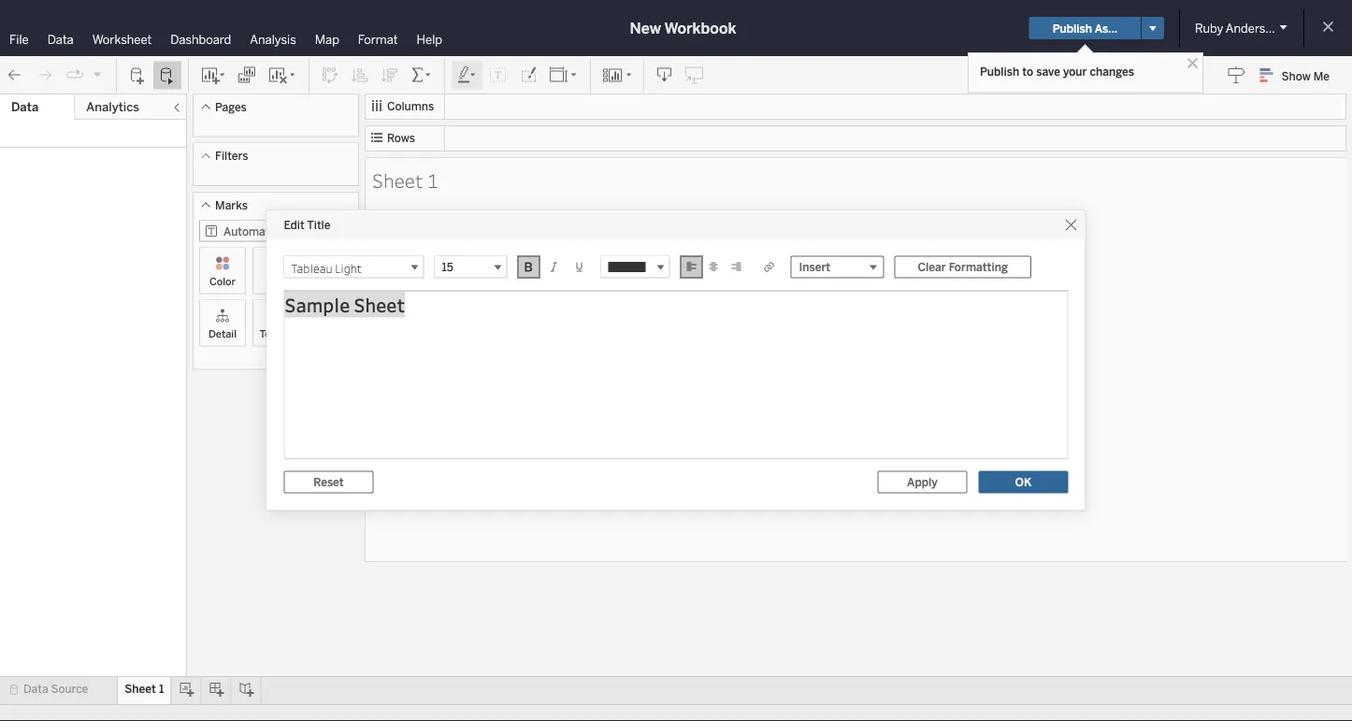 Task type: vqa. For each thing, say whether or not it's contained in the screenshot.
Sub-spaces tab list
no



Task type: locate. For each thing, give the bounding box(es) containing it.
worksheet
[[92, 32, 152, 47]]

clear formatting
[[918, 260, 1009, 274]]

0 vertical spatial sheet 1
[[372, 167, 439, 193]]

clear formatting button
[[895, 256, 1032, 278]]

analytics
[[86, 100, 139, 115]]

edit title dialog
[[267, 211, 1086, 510]]

columns
[[387, 100, 434, 113]]

duplicate image
[[238, 66, 256, 85]]

sheet 1
[[372, 167, 439, 193], [125, 683, 164, 696]]

new workbook
[[630, 19, 737, 37]]

2 vertical spatial data
[[23, 683, 48, 696]]

clear
[[918, 260, 947, 274]]

changes
[[1090, 65, 1135, 78]]

1 vertical spatial publish
[[980, 65, 1020, 78]]

dashboard
[[171, 32, 231, 47]]

to
[[1023, 65, 1034, 78]]

workbook
[[665, 19, 737, 37]]

swap rows and columns image
[[321, 66, 340, 85]]

data up replay animation icon
[[47, 32, 74, 47]]

publish to save your changes
[[980, 65, 1135, 78]]

text
[[319, 275, 339, 288]]

format
[[358, 32, 398, 47]]

0 vertical spatial sheet
[[372, 167, 423, 193]]

publish left as...
[[1053, 21, 1093, 35]]

sheet right the source on the left of page
[[125, 683, 156, 696]]

as...
[[1095, 21, 1118, 35]]

fit image
[[549, 66, 579, 85]]

edit
[[284, 218, 305, 232]]

0 vertical spatial publish
[[1053, 21, 1093, 35]]

sheet 1 right the source on the left of page
[[125, 683, 164, 696]]

1 down the columns in the left of the page
[[428, 167, 439, 193]]

sheet down rows
[[372, 167, 423, 193]]

sheet 1 down rows
[[372, 167, 439, 193]]

0 horizontal spatial 1
[[159, 683, 164, 696]]

publish inside button
[[1053, 21, 1093, 35]]

1 vertical spatial sheet
[[125, 683, 156, 696]]

tooltip
[[260, 327, 292, 340]]

data left the source on the left of page
[[23, 683, 48, 696]]

ok button
[[979, 471, 1069, 494]]

publish as... button
[[1030, 17, 1141, 39]]

0 horizontal spatial sheet
[[125, 683, 156, 696]]

data
[[47, 32, 74, 47], [11, 100, 39, 115], [23, 683, 48, 696]]

0 vertical spatial 1
[[428, 167, 439, 193]]

1 right the source on the left of page
[[159, 683, 164, 696]]

1 horizontal spatial sheet
[[372, 167, 423, 193]]

1
[[428, 167, 439, 193], [159, 683, 164, 696]]

publish
[[1053, 21, 1093, 35], [980, 65, 1020, 78]]

0 horizontal spatial sheet 1
[[125, 683, 164, 696]]

detail
[[209, 327, 237, 340]]

data down undo icon
[[11, 100, 39, 115]]

replay animation image
[[65, 66, 84, 84]]

sheet
[[372, 167, 423, 193], [125, 683, 156, 696]]

reset
[[314, 476, 344, 489]]

0 horizontal spatial publish
[[980, 65, 1020, 78]]

1 horizontal spatial publish
[[1053, 21, 1093, 35]]

data source
[[23, 683, 88, 696]]

redo image
[[36, 66, 54, 85]]

ruby
[[1196, 21, 1224, 36]]

publish left to
[[980, 65, 1020, 78]]

1 horizontal spatial 1
[[428, 167, 439, 193]]

edit title
[[284, 218, 331, 232]]

publish for publish as...
[[1053, 21, 1093, 35]]

help
[[417, 32, 443, 47]]

reset button
[[284, 471, 374, 494]]

new data source image
[[128, 66, 147, 85]]



Task type: describe. For each thing, give the bounding box(es) containing it.
show me
[[1282, 69, 1330, 83]]

sort descending image
[[381, 66, 399, 85]]

ok
[[1016, 476, 1032, 489]]

clear sheet image
[[268, 66, 298, 85]]

highlight image
[[457, 66, 478, 85]]

me
[[1314, 69, 1330, 83]]

ruby anderson
[[1196, 21, 1280, 36]]

replay animation image
[[92, 69, 103, 80]]

formatting
[[949, 260, 1009, 274]]

to use edit in desktop, save the workbook outside of personal space image
[[686, 66, 704, 85]]

totals image
[[411, 66, 433, 85]]

new worksheet image
[[200, 66, 226, 85]]

size
[[266, 275, 286, 288]]

apply button
[[878, 471, 968, 494]]

1 vertical spatial 1
[[159, 683, 164, 696]]

format workbook image
[[519, 66, 538, 85]]

publish as...
[[1053, 21, 1118, 35]]

anderson
[[1226, 21, 1280, 36]]

color
[[210, 275, 236, 288]]

new
[[630, 19, 661, 37]]

1 vertical spatial data
[[11, 100, 39, 115]]

map
[[315, 32, 339, 47]]

title
[[307, 218, 331, 232]]

pages
[[215, 100, 247, 114]]

0 vertical spatial data
[[47, 32, 74, 47]]

collapse image
[[171, 102, 182, 113]]

1 horizontal spatial sheet 1
[[372, 167, 439, 193]]

undo image
[[6, 66, 24, 85]]

show
[[1282, 69, 1311, 83]]

source
[[51, 683, 88, 696]]

apply
[[908, 476, 938, 489]]

show/hide cards image
[[603, 66, 632, 85]]

marks
[[215, 198, 248, 212]]

sort ascending image
[[351, 66, 370, 85]]

save
[[1037, 65, 1061, 78]]

your
[[1064, 65, 1088, 78]]

resume auto updates image
[[158, 66, 177, 85]]

analysis
[[250, 32, 296, 47]]

publish for publish to save your changes
[[980, 65, 1020, 78]]

rows
[[387, 131, 415, 145]]

filters
[[215, 149, 248, 163]]

download image
[[656, 66, 675, 85]]

file
[[9, 32, 29, 47]]

close image
[[1184, 54, 1202, 72]]

data guide image
[[1228, 65, 1247, 84]]

show labels image
[[489, 66, 508, 85]]

1 vertical spatial sheet 1
[[125, 683, 164, 696]]

show me button
[[1252, 61, 1347, 90]]



